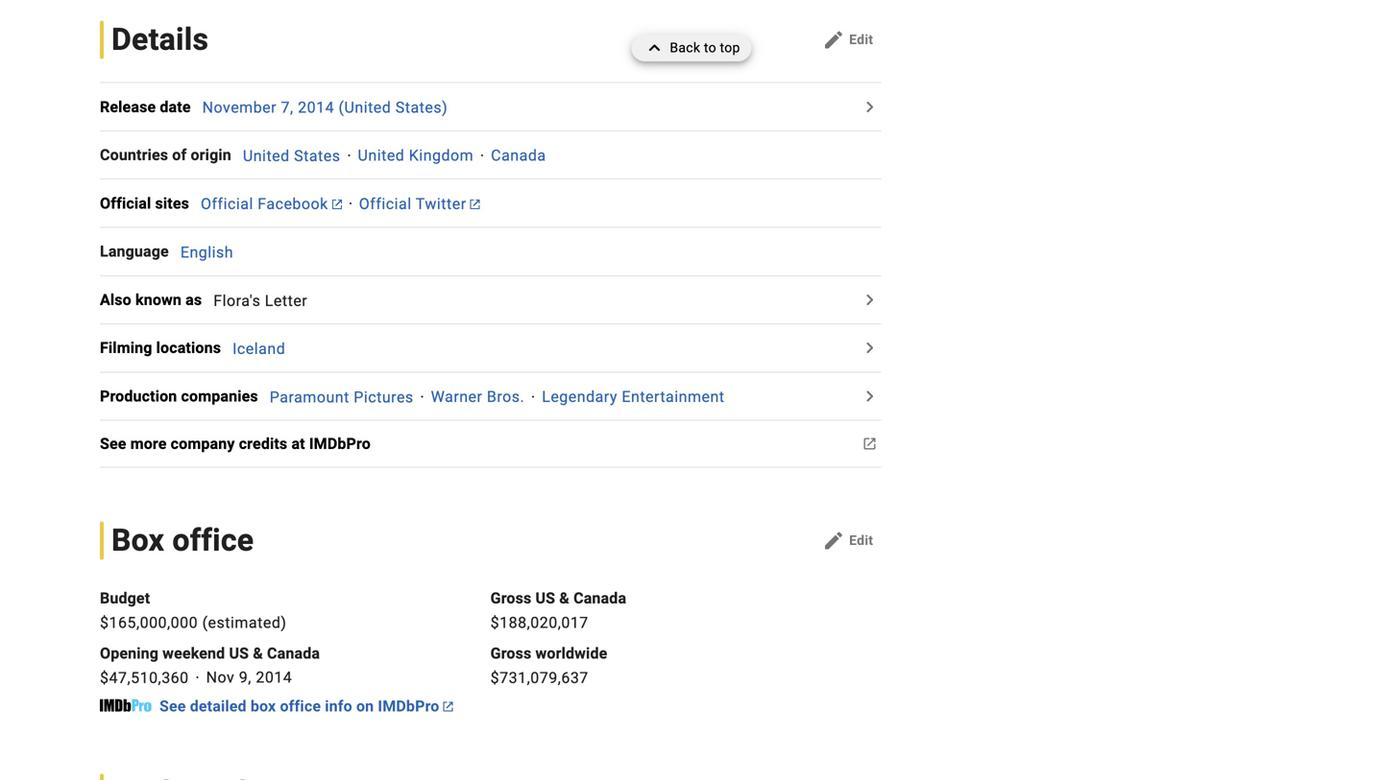 Task type: locate. For each thing, give the bounding box(es) containing it.
back to top
[[670, 40, 740, 56]]

pictures
[[354, 388, 414, 406]]

see down $47,510,360
[[159, 698, 186, 716]]

1 horizontal spatial united
[[358, 147, 405, 165]]

0 vertical spatial canada
[[491, 147, 546, 165]]

company
[[171, 435, 235, 454]]

1 united from the left
[[243, 147, 290, 165]]

2 edit image from the top
[[822, 530, 845, 553]]

details
[[111, 22, 209, 58]]

1 vertical spatial edit button
[[815, 526, 881, 557]]

warner bros. button
[[431, 388, 525, 406]]

0 horizontal spatial imdbpro
[[309, 435, 371, 454]]

official for official sites
[[100, 194, 151, 213]]

also known as button
[[100, 289, 214, 312]]

$47,510,360
[[100, 669, 189, 687]]

2 horizontal spatial canada
[[574, 590, 627, 608]]

& inside gross us & canada $188,020,017
[[559, 590, 570, 608]]

bros.
[[487, 388, 525, 406]]

november 7, 2014 (united states) button
[[202, 98, 448, 117]]

see for see more company credits at imdbpro
[[100, 435, 126, 454]]

0 horizontal spatial launch inline image
[[332, 200, 342, 209]]

1 horizontal spatial launch inline image
[[443, 703, 453, 712]]

2014 right the 7,
[[298, 98, 334, 117]]

1 horizontal spatial 2014
[[298, 98, 334, 117]]

gross inside gross worldwide $731,079,637
[[491, 645, 532, 663]]

expand less image
[[643, 35, 670, 61]]

launch inline image for official twitter
[[470, 200, 480, 209]]

us inside gross us & canada $188,020,017
[[536, 590, 555, 608]]

release
[[100, 98, 156, 116]]

2 see more image from the top
[[858, 337, 881, 360]]

0 vertical spatial gross
[[491, 590, 532, 608]]

2 see more image from the top
[[858, 385, 881, 408]]

gross up the $731,079,637
[[491, 645, 532, 663]]

edit image for details
[[822, 29, 845, 52]]

0 horizontal spatial canada
[[267, 645, 320, 663]]

united up the official facebook
[[243, 147, 290, 165]]

2 edit button from the top
[[815, 526, 881, 557]]

kingdom
[[409, 147, 474, 165]]

edit button
[[815, 25, 881, 55], [815, 526, 881, 557]]

weekend
[[163, 645, 225, 663]]

us up 9,
[[229, 645, 249, 663]]

1 vertical spatial canada
[[574, 590, 627, 608]]

0 vertical spatial see more image
[[858, 289, 881, 312]]

1 vertical spatial &
[[253, 645, 263, 663]]

language
[[100, 243, 169, 261]]

0 vertical spatial see more image
[[858, 95, 881, 118]]

2 vertical spatial canada
[[267, 645, 320, 663]]

flora's letter
[[214, 292, 308, 310]]

united for united states
[[243, 147, 290, 165]]

letter
[[265, 292, 308, 310]]

1 horizontal spatial us
[[536, 590, 555, 608]]

7,
[[281, 98, 294, 117]]

1 edit image from the top
[[822, 29, 845, 52]]

2014 right 9,
[[256, 669, 292, 687]]

1 horizontal spatial &
[[559, 590, 570, 608]]

english
[[180, 243, 234, 262]]

1 horizontal spatial canada
[[491, 147, 546, 165]]

official
[[100, 194, 151, 213], [201, 195, 253, 213], [359, 195, 412, 213]]

$731,079,637
[[491, 669, 589, 687]]

back to top button
[[632, 35, 752, 61]]

edit image for box office
[[822, 530, 845, 553]]

gross for gross worldwide $731,079,637
[[491, 645, 532, 663]]

0 horizontal spatial 2014
[[256, 669, 292, 687]]

united down (united
[[358, 147, 405, 165]]

1 horizontal spatial see
[[159, 698, 186, 716]]

official down origin
[[201, 195, 253, 213]]

2 horizontal spatial official
[[359, 195, 412, 213]]

gross
[[491, 590, 532, 608], [491, 645, 532, 663]]

known
[[135, 291, 182, 309]]

2 horizontal spatial launch inline image
[[470, 200, 480, 209]]

imdbpro
[[309, 435, 371, 454], [378, 698, 439, 716]]

official inside see more element
[[100, 194, 151, 213]]

countries of origin
[[100, 146, 231, 164]]

edit button for box office
[[815, 526, 881, 557]]

see left more
[[100, 435, 126, 454]]

0 horizontal spatial office
[[172, 523, 254, 559]]

0 horizontal spatial united
[[243, 147, 290, 165]]

1 vertical spatial see more image
[[858, 337, 881, 360]]

1 vertical spatial imdbpro
[[378, 698, 439, 716]]

see more element
[[100, 192, 201, 215]]

2 vertical spatial see more image
[[858, 433, 881, 456]]

box office
[[111, 523, 254, 559]]

1 vertical spatial see more image
[[858, 385, 881, 408]]

detailed
[[190, 698, 247, 716]]

launch inline image
[[332, 200, 342, 209], [470, 200, 480, 209], [443, 703, 453, 712]]

launch inline image inside official twitter button
[[470, 200, 480, 209]]

& up nov 9, 2014
[[253, 645, 263, 663]]

0 horizontal spatial see
[[100, 435, 126, 454]]

0 horizontal spatial official
[[100, 194, 151, 213]]

united kingdom button
[[358, 147, 474, 165]]

1 horizontal spatial official
[[201, 195, 253, 213]]

see more image
[[858, 95, 881, 118], [858, 337, 881, 360]]

gross for gross us & canada $188,020,017
[[491, 590, 532, 608]]

0 vertical spatial 2014
[[298, 98, 334, 117]]

canada right kingdom
[[491, 147, 546, 165]]

box
[[111, 523, 164, 559]]

see more company credits at imdbpro button
[[100, 433, 382, 456]]

office up budget $165,000,000 (estimated)
[[172, 523, 254, 559]]

0 vertical spatial edit button
[[815, 25, 881, 55]]

1 horizontal spatial imdbpro
[[378, 698, 439, 716]]

&
[[559, 590, 570, 608], [253, 645, 263, 663]]

official left the sites
[[100, 194, 151, 213]]

launch inline image inside see detailed box office info on imdbpro button
[[443, 703, 453, 712]]

1 horizontal spatial office
[[280, 698, 321, 716]]

1 vertical spatial edit image
[[822, 530, 845, 553]]

united
[[243, 147, 290, 165], [358, 147, 405, 165]]

united states
[[243, 147, 341, 165]]

launch inline image right facebook
[[332, 200, 342, 209]]

imdbpro right 'at'
[[309, 435, 371, 454]]

opening
[[100, 645, 159, 663]]

paramount pictures
[[270, 388, 414, 406]]

& up '$188,020,017'
[[559, 590, 570, 608]]

launch inline image inside official facebook button
[[332, 200, 342, 209]]

1 vertical spatial office
[[280, 698, 321, 716]]

canada up nov 9, 2014
[[267, 645, 320, 663]]

canada
[[491, 147, 546, 165], [574, 590, 627, 608], [267, 645, 320, 663]]

2 edit from the top
[[849, 533, 874, 549]]

1 see more image from the top
[[858, 95, 881, 118]]

see more image for iceland
[[858, 337, 881, 360]]

0 vertical spatial edit image
[[822, 29, 845, 52]]

budget
[[100, 590, 150, 608]]

of
[[172, 146, 187, 164]]

official left twitter
[[359, 195, 412, 213]]

1 vertical spatial see
[[159, 698, 186, 716]]

canada up worldwide
[[574, 590, 627, 608]]

see more image for also known as
[[858, 289, 881, 312]]

0 vertical spatial &
[[559, 590, 570, 608]]

official facebook
[[201, 195, 328, 213]]

us up '$188,020,017'
[[536, 590, 555, 608]]

gross us & canada $188,020,017
[[491, 590, 627, 632]]

0 vertical spatial imdbpro
[[309, 435, 371, 454]]

see more image for november 7, 2014 (united states)
[[858, 95, 881, 118]]

production
[[100, 388, 177, 406]]

1 vertical spatial edit
[[849, 533, 874, 549]]

us
[[536, 590, 555, 608], [229, 645, 249, 663]]

1 gross from the top
[[491, 590, 532, 608]]

1 edit from the top
[[849, 32, 874, 48]]

1 see more image from the top
[[858, 289, 881, 312]]

to
[[704, 40, 716, 56]]

1 vertical spatial 2014
[[256, 669, 292, 687]]

iceland
[[233, 340, 286, 358]]

as
[[186, 291, 202, 309]]

office right box
[[280, 698, 321, 716]]

1 vertical spatial us
[[229, 645, 249, 663]]

0 vertical spatial us
[[536, 590, 555, 608]]

launch inline image right twitter
[[470, 200, 480, 209]]

1 edit button from the top
[[815, 25, 881, 55]]

see more image
[[858, 289, 881, 312], [858, 385, 881, 408], [858, 433, 881, 456]]

1 vertical spatial gross
[[491, 645, 532, 663]]

launch inline image right on
[[443, 703, 453, 712]]

nov 9, 2014
[[206, 669, 292, 687]]

gross inside gross us & canada $188,020,017
[[491, 590, 532, 608]]

on
[[356, 698, 374, 716]]

0 vertical spatial see
[[100, 435, 126, 454]]

also known as
[[100, 291, 202, 309]]

facebook
[[258, 195, 328, 213]]

production companies button
[[100, 385, 270, 408]]

edit image
[[822, 29, 845, 52], [822, 530, 845, 553]]

gross up '$188,020,017'
[[491, 590, 532, 608]]

see more image for production companies
[[858, 385, 881, 408]]

sites
[[155, 194, 189, 213]]

0 vertical spatial edit
[[849, 32, 874, 48]]

2 gross from the top
[[491, 645, 532, 663]]

imdbpro right on
[[378, 698, 439, 716]]

launch inline image for see detailed box office info on imdbpro
[[443, 703, 453, 712]]

2 united from the left
[[358, 147, 405, 165]]

2014
[[298, 98, 334, 117], [256, 669, 292, 687]]

filming locations
[[100, 339, 221, 358]]

release date
[[100, 98, 191, 116]]

0 horizontal spatial &
[[253, 645, 263, 663]]



Task type: vqa. For each thing, say whether or not it's contained in the screenshot.
'Twitter'
yes



Task type: describe. For each thing, give the bounding box(es) containing it.
november
[[202, 98, 277, 117]]

credits
[[239, 435, 288, 454]]

box
[[251, 698, 276, 716]]

countries
[[100, 146, 168, 164]]

see detailed box office info on imdbpro
[[159, 698, 439, 716]]

see more company credits at imdbpro
[[100, 435, 371, 454]]

(united
[[339, 98, 391, 117]]

paramount pictures button
[[270, 388, 414, 406]]

launch inline image for official facebook
[[332, 200, 342, 209]]

release date button
[[100, 95, 202, 118]]

canada inside gross us & canada $188,020,017
[[574, 590, 627, 608]]

nov
[[206, 669, 235, 687]]

official twitter button
[[359, 195, 480, 213]]

production companies
[[100, 388, 258, 406]]

official for official twitter
[[359, 195, 412, 213]]

flora's
[[214, 292, 261, 310]]

states)
[[396, 98, 448, 117]]

paramount
[[270, 388, 349, 406]]

official twitter
[[359, 195, 466, 213]]

2014 for 9,
[[256, 669, 292, 687]]

top
[[720, 40, 740, 56]]

states
[[294, 147, 341, 165]]

official facebook button
[[201, 195, 342, 213]]

$188,020,017
[[491, 614, 589, 632]]

(estimated)
[[202, 614, 287, 632]]

office inside button
[[280, 698, 321, 716]]

edit for box office
[[849, 533, 874, 549]]

entertainment
[[622, 388, 725, 406]]

english button
[[180, 243, 234, 262]]

2014 for 7,
[[298, 98, 334, 117]]

united kingdom
[[358, 147, 474, 165]]

more
[[130, 435, 167, 454]]

gross worldwide $731,079,637
[[491, 645, 608, 687]]

date
[[160, 98, 191, 116]]

canada button
[[491, 147, 546, 165]]

official for official facebook
[[201, 195, 253, 213]]

iceland button
[[233, 340, 286, 358]]

at
[[291, 435, 305, 454]]

3 see more image from the top
[[858, 433, 881, 456]]

info
[[325, 698, 352, 716]]

edit button for details
[[815, 25, 881, 55]]

see detailed box office info on imdbpro button
[[159, 698, 453, 721]]

worldwide
[[536, 645, 608, 663]]

edit for details
[[849, 32, 874, 48]]

filming
[[100, 339, 152, 358]]

locations
[[156, 339, 221, 358]]

united for united kingdom
[[358, 147, 405, 165]]

warner
[[431, 388, 483, 406]]

official sites
[[100, 194, 189, 213]]

0 vertical spatial office
[[172, 523, 254, 559]]

united states button
[[243, 147, 341, 165]]

also
[[100, 291, 131, 309]]

see for see detailed box office info on imdbpro
[[159, 698, 186, 716]]

legendary
[[542, 388, 618, 406]]

legendary entertainment
[[542, 388, 725, 406]]

filming locations button
[[100, 337, 233, 360]]

opening weekend us & canada
[[100, 645, 320, 663]]

0 horizontal spatial us
[[229, 645, 249, 663]]

companies
[[181, 388, 258, 406]]

9,
[[239, 669, 252, 687]]

twitter
[[416, 195, 466, 213]]

november 7, 2014 (united states)
[[202, 98, 448, 117]]

$165,000,000
[[100, 614, 198, 632]]

legendary entertainment button
[[542, 388, 725, 406]]

budget $165,000,000 (estimated)
[[100, 590, 287, 632]]

origin
[[191, 146, 231, 164]]

back
[[670, 40, 700, 56]]

warner bros.
[[431, 388, 525, 406]]



